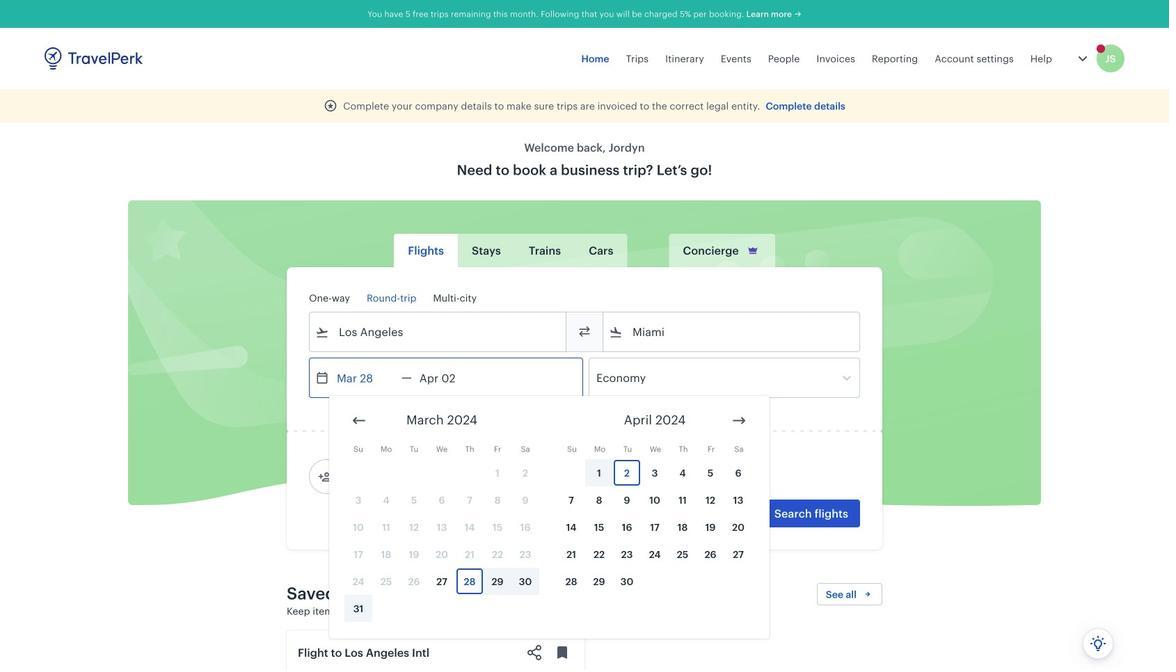 Task type: locate. For each thing, give the bounding box(es) containing it.
Add first traveler search field
[[332, 466, 477, 488]]

To search field
[[623, 321, 841, 343]]

move backward to switch to the previous month. image
[[351, 412, 367, 429]]

move forward to switch to the next month. image
[[731, 412, 748, 429]]



Task type: describe. For each thing, give the bounding box(es) containing it.
From search field
[[329, 321, 548, 343]]

calendar application
[[329, 396, 1169, 639]]

Depart text field
[[329, 358, 402, 397]]

Return text field
[[412, 358, 484, 397]]



